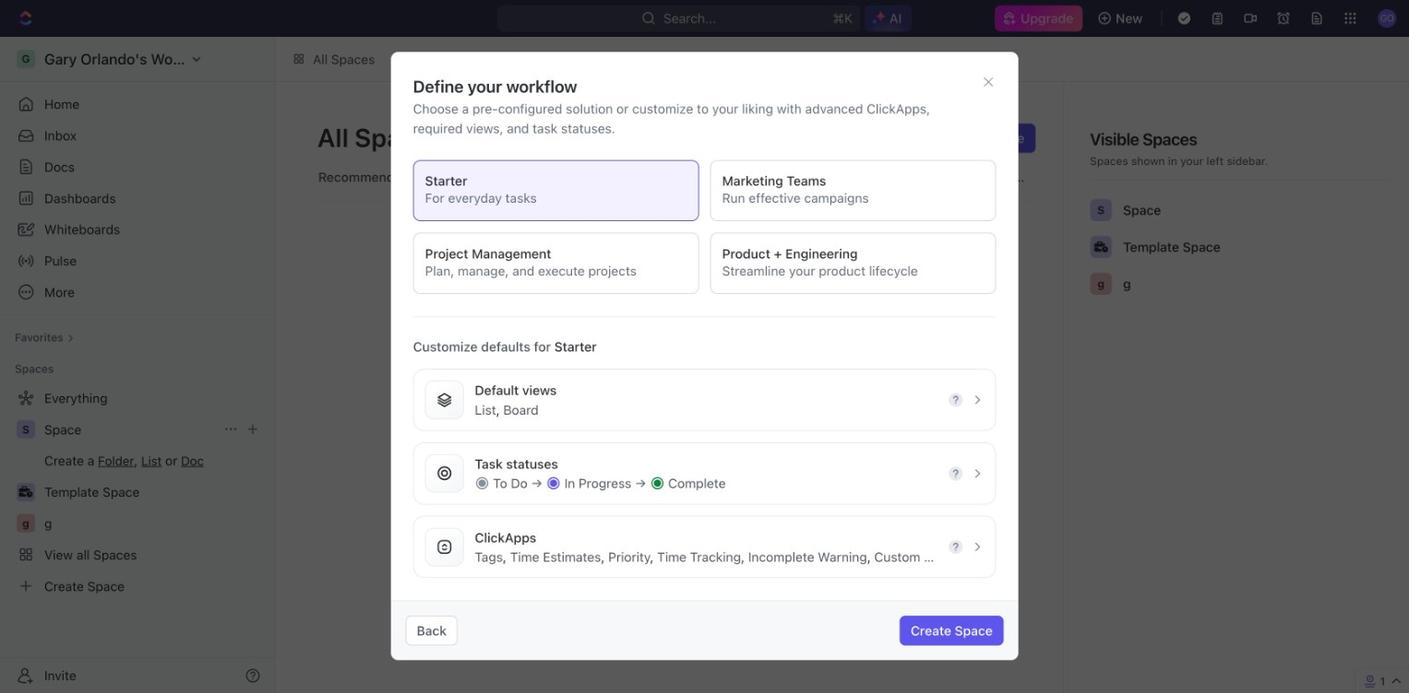 Task type: locate. For each thing, give the bounding box(es) containing it.
space, , element
[[1090, 199, 1112, 221], [17, 421, 35, 439]]

0 vertical spatial space, , element
[[1090, 199, 1112, 221]]

1 vertical spatial space, , element
[[17, 421, 35, 439]]

0 horizontal spatial space, , element
[[17, 421, 35, 439]]

1 horizontal spatial space, , element
[[1090, 199, 1112, 221]]

dialog
[[391, 52, 1018, 661]]

space, , element inside sidebar navigation
[[17, 421, 35, 439]]

g, , element
[[1090, 273, 1112, 295]]



Task type: vqa. For each thing, say whether or not it's contained in the screenshot.
NO MOST USED DOCS image
no



Task type: describe. For each thing, give the bounding box(es) containing it.
sidebar navigation
[[0, 37, 276, 694]]

business time image
[[1094, 242, 1108, 253]]



